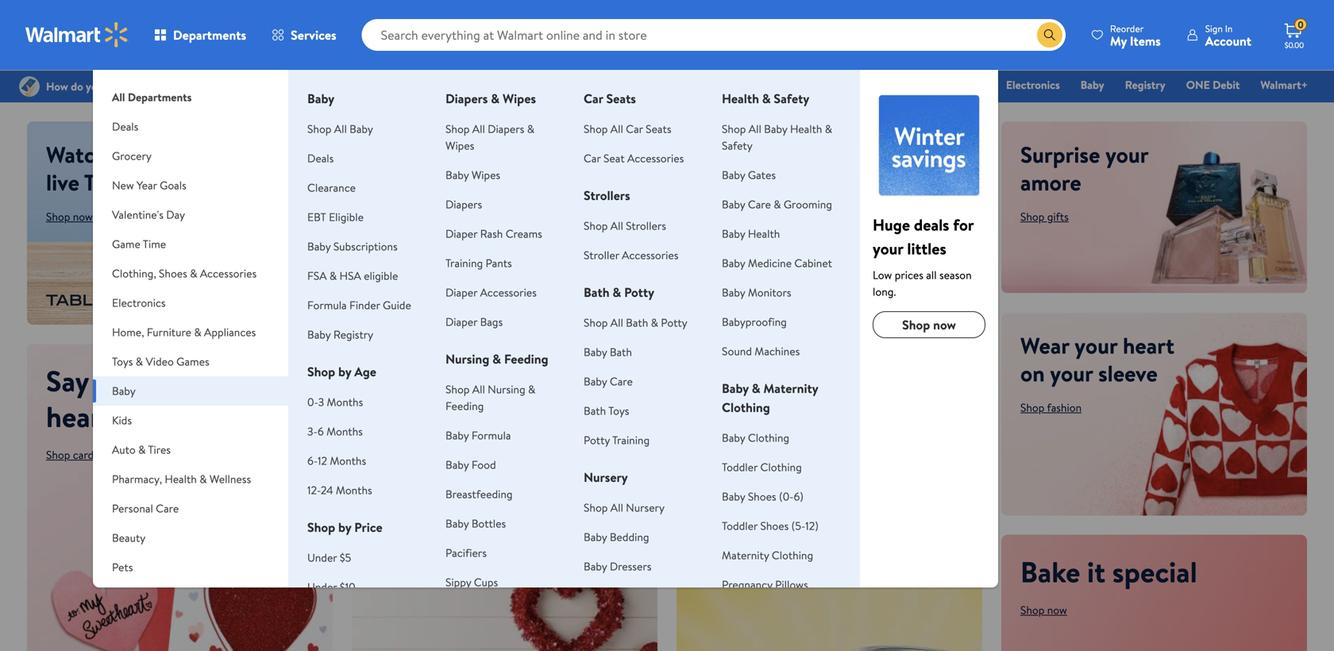 Task type: describe. For each thing, give the bounding box(es) containing it.
departments inside departments popup button
[[173, 26, 246, 44]]

day for valentine's day link
[[706, 77, 725, 93]]

1 vertical spatial car
[[626, 121, 643, 137]]

services button
[[259, 16, 349, 54]]

personal care
[[112, 501, 179, 516]]

medicine
[[748, 255, 792, 271]]

home improvement
[[112, 589, 209, 605]]

in
[[1226, 22, 1233, 35]]

1 vertical spatial deals link
[[308, 151, 334, 166]]

up to 60% off
[[696, 513, 831, 544]]

my
[[1111, 32, 1127, 50]]

electronics for electronics link on the top right of the page
[[1007, 77, 1061, 93]]

training pants
[[446, 255, 512, 271]]

departments button
[[141, 16, 259, 54]]

0 horizontal spatial formula
[[308, 298, 347, 313]]

& inside "home, furniture & appliances" dropdown button
[[194, 325, 202, 340]]

shop all strollers link
[[584, 218, 667, 234]]

shop all car seats
[[584, 121, 672, 137]]

bath down 'bath & potty'
[[626, 315, 649, 331]]

shop cards link
[[46, 447, 98, 463]]

shop now for bake it special
[[1021, 603, 1068, 618]]

baby bottles link
[[446, 516, 506, 532]]

winter
[[746, 77, 779, 93]]

health inside shop all baby health & safety
[[791, 121, 823, 137]]

0-3 months link
[[308, 394, 363, 410]]

baby formula
[[446, 428, 511, 443]]

1 horizontal spatial feeding
[[504, 350, 549, 368]]

1 vertical spatial seats
[[646, 121, 672, 137]]

6-12 months link
[[308, 453, 366, 469]]

essentials
[[583, 77, 631, 93]]

valentine's day link
[[644, 76, 732, 93]]

diaper bags link
[[446, 314, 503, 330]]

your right 'wear'
[[1075, 330, 1118, 361]]

baby for baby bottles
[[446, 516, 469, 532]]

now for watch & record live tv
[[73, 209, 93, 224]]

now for up to 60% off
[[723, 555, 743, 571]]

pillows
[[776, 577, 809, 593]]

shop now link for up to 60% off
[[696, 555, 743, 571]]

clearance link
[[308, 180, 356, 195]]

shop cards
[[46, 447, 98, 463]]

6-12 months
[[308, 453, 366, 469]]

baby bedding link
[[584, 530, 650, 545]]

shop down up at the right of page
[[696, 555, 720, 571]]

bath down stroller at the left of page
[[584, 284, 610, 301]]

baby subscriptions link
[[308, 239, 398, 254]]

home for home improvement
[[112, 589, 142, 605]]

low
[[873, 267, 893, 283]]

one debit link
[[1180, 76, 1248, 93]]

diaper for diaper accessories
[[446, 285, 478, 300]]

your up fashion
[[1051, 358, 1094, 389]]

all for nursing & feeding
[[473, 382, 485, 397]]

& inside baby & maternity clothing
[[752, 380, 761, 397]]

shop down bake
[[1021, 603, 1045, 618]]

car for seats
[[584, 90, 604, 107]]

grocery & essentials link
[[525, 76, 638, 93]]

shop left cards
[[46, 447, 70, 463]]

maternity inside baby & maternity clothing
[[764, 380, 819, 397]]

shop down prices
[[903, 316, 931, 334]]

shop gifts
[[1021, 209, 1069, 224]]

& up shop all bath & potty
[[613, 284, 621, 301]]

feeding inside shop all nursing & feeding
[[446, 398, 484, 414]]

0 vertical spatial seats
[[607, 90, 636, 107]]

baby gates
[[722, 167, 776, 183]]

months for 3-6 months
[[327, 424, 363, 439]]

by for price
[[338, 519, 352, 536]]

baby for baby subscriptions
[[308, 239, 331, 254]]

shop down car seats
[[584, 121, 608, 137]]

now down season
[[934, 316, 957, 334]]

year
[[137, 178, 157, 193]]

toddler for toddler clothing
[[722, 460, 758, 475]]

& left prep at right
[[763, 90, 771, 107]]

shop all car seats link
[[584, 121, 672, 137]]

pharmacy, health & wellness button
[[93, 465, 288, 494]]

shop up stroller at the left of page
[[584, 218, 608, 234]]

sippy cups link
[[446, 575, 498, 590]]

shop decorations link
[[371, 555, 455, 571]]

baby wipes link
[[446, 167, 501, 183]]

grooming
[[784, 197, 833, 212]]

baby bath link
[[584, 344, 632, 360]]

all for health & safety
[[749, 121, 762, 137]]

baby for baby care
[[584, 374, 607, 389]]

baby gates link
[[722, 167, 776, 183]]

12-24 months
[[308, 483, 372, 498]]

diaper for diaper bags
[[446, 314, 478, 330]]

shop all baby health & safety
[[722, 121, 833, 153]]

0 vertical spatial safety
[[774, 90, 810, 107]]

grocery for grocery
[[112, 148, 152, 164]]

health up shop all baby health & safety link
[[722, 90, 759, 107]]

accessories down shop all strollers link
[[622, 247, 679, 263]]

0-
[[308, 394, 318, 410]]

months for 6-12 months
[[330, 453, 366, 469]]

baby inside shop all baby health & safety
[[764, 121, 788, 137]]

fsa & hsa eligible link
[[308, 268, 398, 284]]

games
[[177, 354, 209, 369]]

safety inside shop all baby health & safety
[[722, 138, 753, 153]]

off
[[802, 513, 831, 544]]

toys inside dropdown button
[[112, 354, 133, 369]]

care for bath
[[610, 374, 633, 389]]

health up medicine
[[748, 226, 780, 242]]

game time button
[[93, 230, 288, 259]]

toddler clothing
[[722, 460, 802, 475]]

bath up baby care 'link'
[[610, 344, 632, 360]]

shop right $5
[[371, 555, 395, 571]]

accessories down pants at the top left
[[480, 285, 537, 300]]

shop fashion
[[1021, 400, 1082, 416]]

all up watch & record live tv
[[112, 89, 125, 105]]

diaper rash creams link
[[446, 226, 543, 242]]

diaper for diaper rash creams
[[446, 226, 478, 242]]

& left grooming on the top
[[774, 197, 781, 212]]

it for special
[[1088, 552, 1106, 592]]

machines
[[755, 344, 800, 359]]

health inside dropdown button
[[165, 472, 197, 487]]

shop left fashion
[[1021, 400, 1045, 416]]

pregnancy
[[722, 577, 773, 593]]

baby for baby dropdown button
[[112, 383, 136, 399]]

diapers for diapers link
[[446, 197, 482, 212]]

& right the fsa
[[330, 268, 337, 284]]

all for diapers & wipes
[[473, 121, 485, 137]]

baby for baby bath
[[584, 344, 607, 360]]

shop all baby health & safety link
[[722, 121, 833, 153]]

kids button
[[93, 406, 288, 435]]

registry link
[[1118, 76, 1173, 93]]

0 vertical spatial deals link
[[477, 76, 518, 93]]

baby shoes (0-6) link
[[722, 489, 804, 505]]

baby for baby monitors
[[722, 285, 746, 300]]

diapers inside shop all diapers & wipes
[[488, 121, 525, 137]]

shop now for love all ways
[[384, 257, 431, 272]]

by for age
[[338, 363, 352, 381]]

all for baby
[[334, 121, 347, 137]]

electronics for "electronics" dropdown button
[[112, 295, 166, 311]]

& inside watch & record live tv
[[113, 139, 128, 170]]

baby for baby dressers
[[584, 559, 607, 574]]

improvement
[[144, 589, 209, 605]]

clothing inside baby & maternity clothing
[[722, 399, 771, 416]]

baby for baby & maternity clothing
[[722, 380, 749, 397]]

subscriptions
[[334, 239, 398, 254]]

ebt eligible
[[308, 209, 364, 225]]

baby for baby formula
[[446, 428, 469, 443]]

shop now for up to 60% off
[[696, 555, 743, 571]]

love all ways
[[371, 166, 652, 236]]

accessories down shop all car seats
[[628, 151, 684, 166]]

0 vertical spatial wipes
[[503, 90, 536, 107]]

1 vertical spatial nursery
[[626, 500, 665, 516]]

0 vertical spatial nursery
[[584, 469, 628, 486]]

& inside shop all nursing & feeding
[[528, 382, 536, 397]]

0 horizontal spatial training
[[446, 255, 483, 271]]

surprise your amore
[[1021, 139, 1149, 198]]

eligible
[[364, 268, 398, 284]]

(5-
[[792, 518, 806, 534]]

& inside shop all diapers & wipes
[[527, 121, 535, 137]]

shop left gifts
[[1021, 209, 1045, 224]]

electronics button
[[93, 288, 288, 318]]

baby for baby medicine cabinet
[[722, 255, 746, 271]]

kids
[[112, 413, 132, 428]]

1 horizontal spatial toys
[[609, 403, 630, 419]]

shop now down prices
[[903, 316, 957, 334]]

baby food
[[446, 457, 496, 473]]

bags
[[480, 314, 503, 330]]

long.
[[873, 284, 896, 300]]

walmart+ link
[[1254, 76, 1316, 93]]

bath down baby care 'link'
[[584, 403, 606, 419]]

toddler shoes (5-12) link
[[722, 518, 819, 534]]

watch & record live tv
[[46, 139, 197, 198]]

valentine's for valentine's day link
[[651, 77, 704, 93]]

your inside huge deals for your littles low prices all season long.
[[873, 238, 904, 260]]

diapers for diapers & wipes
[[446, 90, 488, 107]]

clothing for baby
[[748, 430, 790, 446]]

shop up baby bedding link
[[584, 500, 608, 516]]

shop all nursing & feeding link
[[446, 382, 536, 414]]

baby up shop all baby link
[[308, 90, 335, 107]]

shop up baby bath
[[584, 315, 608, 331]]

bath & potty
[[584, 284, 655, 301]]

& inside "auto & tires" dropdown button
[[138, 442, 146, 458]]

baby for baby health
[[722, 226, 746, 242]]

wear your heart on your sleeve
[[1021, 330, 1175, 389]]

toddler shoes (5-12)
[[722, 518, 819, 534]]

& down 'bath & potty'
[[651, 315, 659, 331]]

0
[[1299, 18, 1304, 32]]

1 horizontal spatial training
[[613, 433, 650, 448]]

baby button
[[93, 377, 288, 406]]

pants
[[486, 255, 512, 271]]

prep
[[781, 77, 804, 93]]

ebt eligible link
[[308, 209, 364, 225]]

clothing for toddler
[[761, 460, 802, 475]]

baby for baby wipes
[[446, 167, 469, 183]]

0 vertical spatial nursing
[[446, 350, 490, 368]]

6-
[[308, 453, 318, 469]]

wipes inside shop all diapers & wipes
[[446, 138, 475, 153]]

shop down subscriptions
[[384, 257, 408, 272]]

0 horizontal spatial all
[[487, 166, 535, 236]]

diaper accessories link
[[446, 285, 537, 300]]

valentine's for valentine's day dropdown button
[[112, 207, 164, 222]]

under $10 link
[[308, 580, 356, 595]]

& down bags
[[493, 350, 501, 368]]

baby subscriptions
[[308, 239, 398, 254]]

beauty
[[112, 530, 146, 546]]

& inside toys & video games dropdown button
[[136, 354, 143, 369]]



Task type: vqa. For each thing, say whether or not it's contained in the screenshot.
30 at bottom
no



Task type: locate. For each thing, give the bounding box(es) containing it.
grocery for grocery & essentials
[[532, 77, 570, 93]]

care inside "dropdown button"
[[156, 501, 179, 516]]

1 horizontal spatial deals
[[308, 151, 334, 166]]

shop by age
[[308, 363, 377, 381]]

it inside "say it from the heart"
[[96, 361, 114, 401]]

1 diaper from the top
[[446, 226, 478, 242]]

shop now link for love all ways
[[371, 252, 444, 277]]

clothing for maternity
[[772, 548, 814, 563]]

bedding
[[610, 530, 650, 545]]

cups
[[474, 575, 498, 590]]

0 horizontal spatial heart
[[46, 397, 112, 437]]

training
[[446, 255, 483, 271], [613, 433, 650, 448]]

1 horizontal spatial time
[[855, 77, 879, 93]]

1 vertical spatial time
[[143, 236, 166, 252]]

valentine's day for valentine's day dropdown button
[[112, 207, 185, 222]]

shop down "diapers & wipes"
[[446, 121, 470, 137]]

1 vertical spatial feeding
[[446, 398, 484, 414]]

cupid's
[[371, 513, 443, 544]]

services
[[291, 26, 337, 44]]

0 vertical spatial feeding
[[504, 350, 549, 368]]

baby inside dropdown button
[[112, 383, 136, 399]]

1 vertical spatial electronics
[[112, 295, 166, 311]]

game
[[824, 77, 853, 93], [112, 236, 141, 252]]

valentine's day down new year goals at the left top of the page
[[112, 207, 185, 222]]

nursery up the bedding on the bottom of the page
[[626, 500, 665, 516]]

bath
[[584, 284, 610, 301], [626, 315, 649, 331], [610, 344, 632, 360], [584, 403, 606, 419]]

& down "diapers & wipes"
[[527, 121, 535, 137]]

all for strollers
[[611, 218, 624, 234]]

nursing inside shop all nursing & feeding
[[488, 382, 526, 397]]

training left pants at the top left
[[446, 255, 483, 271]]

0 vertical spatial electronics
[[1007, 77, 1061, 93]]

baby down the sound
[[722, 380, 749, 397]]

Search search field
[[362, 19, 1066, 51]]

baby for baby shoes (0-6)
[[722, 489, 746, 505]]

baby care link
[[584, 374, 633, 389]]

all up clearance link
[[334, 121, 347, 137]]

1 horizontal spatial potty
[[625, 284, 655, 301]]

game time up clothing,
[[112, 236, 166, 252]]

maternity down machines on the right
[[764, 380, 819, 397]]

all inside shop all baby health & safety
[[749, 121, 762, 137]]

3 diaper from the top
[[446, 314, 478, 330]]

one debit
[[1187, 77, 1241, 93]]

shop up 3
[[308, 363, 335, 381]]

1 horizontal spatial formula
[[472, 428, 511, 443]]

nursing down diaper bags link
[[446, 350, 490, 368]]

baby left the bedding on the bottom of the page
[[584, 530, 607, 545]]

shoes left (5-
[[761, 518, 789, 534]]

0 horizontal spatial toys
[[112, 354, 133, 369]]

for
[[954, 214, 974, 236]]

1 vertical spatial day
[[166, 207, 185, 222]]

0 horizontal spatial feeding
[[446, 398, 484, 414]]

baby for baby food
[[446, 457, 469, 473]]

departments up all departments link
[[173, 26, 246, 44]]

0 vertical spatial game time
[[824, 77, 879, 93]]

cupid's calling—party on!
[[371, 513, 616, 544]]

3-6 months link
[[308, 424, 363, 439]]

formula up food
[[472, 428, 511, 443]]

0 horizontal spatial valentine's
[[112, 207, 164, 222]]

1 horizontal spatial all
[[927, 267, 937, 283]]

months right 24
[[336, 483, 372, 498]]

up
[[696, 513, 724, 544]]

shop up clearance link
[[308, 121, 332, 137]]

nursing
[[446, 350, 490, 368], [488, 382, 526, 397]]

seats up car seat accessories link
[[646, 121, 672, 137]]

pets button
[[93, 553, 288, 582]]

all down 'bath & potty'
[[611, 315, 624, 331]]

shop up the under $5 link
[[308, 519, 335, 536]]

0 vertical spatial valentine's day
[[651, 77, 725, 93]]

home inside dropdown button
[[112, 589, 142, 605]]

1 vertical spatial home
[[112, 589, 142, 605]]

1 vertical spatial care
[[610, 374, 633, 389]]

baby left food
[[446, 457, 469, 473]]

now for love all ways
[[411, 257, 431, 272]]

registry down formula finder guide
[[334, 327, 374, 342]]

game for game time link
[[824, 77, 853, 93]]

deals link up clearance link
[[308, 151, 334, 166]]

departments
[[173, 26, 246, 44], [128, 89, 192, 105]]

shop now link for watch & record live tv
[[46, 209, 93, 224]]

1 vertical spatial nursing
[[488, 382, 526, 397]]

baby for baby gates
[[722, 167, 746, 183]]

home,
[[112, 325, 144, 340]]

& inside the clothing, shoes & accessories dropdown button
[[190, 266, 197, 281]]

grocery left the essentials
[[532, 77, 570, 93]]

littles
[[908, 238, 947, 260]]

heart inside "say it from the heart"
[[46, 397, 112, 437]]

& inside shop all baby health & safety
[[825, 121, 833, 137]]

shoes inside dropdown button
[[159, 266, 187, 281]]

months right 6
[[327, 424, 363, 439]]

1 horizontal spatial electronics
[[1007, 77, 1061, 93]]

by left age
[[338, 363, 352, 381]]

baby for baby care & grooming
[[722, 197, 746, 212]]

0 horizontal spatial deals link
[[308, 151, 334, 166]]

deals inside dropdown button
[[112, 119, 139, 134]]

care down pharmacy, health & wellness
[[156, 501, 179, 516]]

baby down health & safety
[[764, 121, 788, 137]]

care for health
[[748, 197, 771, 212]]

2 vertical spatial diaper
[[446, 314, 478, 330]]

1 vertical spatial diaper
[[446, 285, 478, 300]]

& inside "grocery & essentials" link
[[573, 77, 581, 93]]

1 horizontal spatial valentine's day
[[651, 77, 725, 93]]

feeding
[[504, 350, 549, 368], [446, 398, 484, 414]]

reorder my items
[[1111, 22, 1161, 50]]

care down the gates
[[748, 197, 771, 212]]

diapers down "diapers & wipes"
[[488, 121, 525, 137]]

deals
[[914, 214, 950, 236]]

1 horizontal spatial heart
[[1123, 330, 1175, 361]]

0 horizontal spatial safety
[[722, 138, 753, 153]]

shoes for &
[[159, 266, 187, 281]]

baby for baby bedding
[[584, 530, 607, 545]]

walmart image
[[25, 22, 129, 48]]

all inside huge deals for your littles low prices all season long.
[[927, 267, 937, 283]]

baby link
[[1074, 76, 1112, 93]]

valentine's inside valentine's day dropdown button
[[112, 207, 164, 222]]

game time inside dropdown button
[[112, 236, 166, 252]]

shoes for (0-
[[748, 489, 777, 505]]

6)
[[794, 489, 804, 505]]

all
[[487, 166, 535, 236], [927, 267, 937, 283]]

1 horizontal spatial game time
[[824, 77, 879, 93]]

car for seat
[[584, 151, 601, 166]]

0-3 months
[[308, 394, 363, 410]]

price
[[355, 519, 383, 536]]

baby down baby health link
[[722, 255, 746, 271]]

tires
[[148, 442, 171, 458]]

baby up the shop by age
[[308, 327, 331, 342]]

shop now link down prices
[[873, 311, 986, 338]]

valentine's inside valentine's day link
[[651, 77, 704, 93]]

to
[[729, 513, 750, 544]]

baby dressers link
[[584, 559, 652, 574]]

walmart+
[[1261, 77, 1309, 93]]

2 toddler from the top
[[722, 518, 758, 534]]

grocery inside 'dropdown button'
[[112, 148, 152, 164]]

home link
[[950, 76, 993, 93]]

diaper up diaper bags
[[446, 285, 478, 300]]

shoes left "(0-"
[[748, 489, 777, 505]]

day inside dropdown button
[[166, 207, 185, 222]]

1 horizontal spatial it
[[1088, 552, 1106, 592]]

baby up to
[[722, 489, 746, 505]]

0 horizontal spatial electronics
[[112, 295, 166, 311]]

baby down baby care & grooming link
[[722, 226, 746, 242]]

0 horizontal spatial time
[[143, 236, 166, 252]]

0 horizontal spatial registry
[[334, 327, 374, 342]]

shop all baby
[[308, 121, 373, 137]]

toys down home,
[[112, 354, 133, 369]]

one
[[1187, 77, 1211, 93]]

grocery up new
[[112, 148, 152, 164]]

& down nursing & feeding
[[528, 382, 536, 397]]

1 horizontal spatial game
[[824, 77, 853, 93]]

it right bake
[[1088, 552, 1106, 592]]

2 vertical spatial potty
[[584, 433, 610, 448]]

12-
[[308, 483, 321, 498]]

1 vertical spatial valentine's
[[112, 207, 164, 222]]

car seat accessories link
[[584, 151, 684, 166]]

0 vertical spatial heart
[[1123, 330, 1175, 361]]

all up the stroller accessories link
[[611, 218, 624, 234]]

babyproofing
[[722, 314, 787, 330]]

baby up diapers link
[[446, 167, 469, 183]]

under left the $10
[[308, 580, 337, 595]]

clothing up pillows
[[772, 548, 814, 563]]

game time for the game time dropdown button at the top
[[112, 236, 166, 252]]

cabinet
[[795, 255, 833, 271]]

1 under from the top
[[308, 550, 337, 566]]

months right 3
[[327, 394, 363, 410]]

baby & maternity clothing
[[722, 380, 819, 416]]

now
[[73, 209, 93, 224], [411, 257, 431, 272], [934, 316, 957, 334], [723, 555, 743, 571], [1048, 603, 1068, 618]]

huge deals for your littles low prices all season long.
[[873, 214, 974, 300]]

hsa
[[340, 268, 361, 284]]

months for 0-3 months
[[327, 394, 363, 410]]

3
[[318, 394, 324, 410]]

Walmart Site-Wide search field
[[362, 19, 1066, 51]]

1 toddler from the top
[[722, 460, 758, 475]]

shop fashion link
[[1021, 400, 1082, 416]]

1 vertical spatial shoes
[[748, 489, 777, 505]]

wellness
[[210, 472, 251, 487]]

pharmacy,
[[112, 472, 162, 487]]

baby food link
[[446, 457, 496, 473]]

0 horizontal spatial care
[[156, 501, 179, 516]]

2 by from the top
[[338, 519, 352, 536]]

1 vertical spatial potty
[[661, 315, 688, 331]]

1 vertical spatial maternity
[[722, 548, 769, 563]]

baby for baby clothing
[[722, 430, 746, 446]]

baby
[[1081, 77, 1105, 93], [308, 90, 335, 107], [350, 121, 373, 137], [764, 121, 788, 137], [446, 167, 469, 183], [722, 167, 746, 183], [722, 197, 746, 212], [722, 226, 746, 242], [308, 239, 331, 254], [722, 255, 746, 271], [722, 285, 746, 300], [308, 327, 331, 342], [584, 344, 607, 360], [584, 374, 607, 389], [722, 380, 749, 397], [112, 383, 136, 399], [446, 428, 469, 443], [722, 430, 746, 446], [446, 457, 469, 473], [722, 489, 746, 505], [446, 516, 469, 532], [584, 530, 607, 545], [584, 559, 607, 574]]

diaper down diapers link
[[446, 226, 478, 242]]

0 vertical spatial under
[[308, 550, 337, 566]]

0 vertical spatial it
[[96, 361, 114, 401]]

registry down items
[[1126, 77, 1166, 93]]

1 horizontal spatial care
[[610, 374, 633, 389]]

special
[[1113, 552, 1198, 592]]

2 vertical spatial shoes
[[761, 518, 789, 534]]

1 horizontal spatial deals link
[[477, 76, 518, 93]]

shop now down live
[[46, 209, 93, 224]]

& down game time link
[[825, 121, 833, 137]]

home down pets
[[112, 589, 142, 605]]

shop down health & safety
[[722, 121, 746, 137]]

now up pregnancy
[[723, 555, 743, 571]]

game inside the game time dropdown button
[[112, 236, 141, 252]]

new year goals
[[112, 178, 187, 193]]

shop now link down up at the right of page
[[696, 555, 743, 571]]

search icon image
[[1044, 29, 1057, 41]]

game inside game time link
[[824, 77, 853, 93]]

all down nursing & feeding
[[473, 382, 485, 397]]

pacifiers link
[[446, 545, 487, 561]]

fsa & hsa eligible
[[308, 268, 398, 284]]

all up baby bedding link
[[611, 500, 624, 516]]

home right 'fashion' link
[[957, 77, 986, 93]]

baby up baby care 'link'
[[584, 344, 607, 360]]

1 vertical spatial departments
[[128, 89, 192, 105]]

all inside shop all nursing & feeding
[[473, 382, 485, 397]]

& right furniture at left
[[194, 325, 202, 340]]

sign in account
[[1206, 22, 1252, 50]]

baby inside baby & maternity clothing
[[722, 380, 749, 397]]

sippy
[[446, 575, 472, 590]]

accessories inside dropdown button
[[200, 266, 257, 281]]

1 vertical spatial registry
[[334, 327, 374, 342]]

0 vertical spatial departments
[[173, 26, 246, 44]]

baby image
[[873, 89, 986, 202]]

health down "auto & tires" dropdown button
[[165, 472, 197, 487]]

0 horizontal spatial game
[[112, 236, 141, 252]]

0 horizontal spatial day
[[166, 207, 185, 222]]

baby care
[[584, 374, 633, 389]]

1 vertical spatial safety
[[722, 138, 753, 153]]

home for home
[[957, 77, 986, 93]]

0 vertical spatial by
[[338, 363, 352, 381]]

shop down live
[[46, 209, 70, 224]]

baby up baby food
[[446, 428, 469, 443]]

shop gifts link
[[1021, 209, 1069, 224]]

1 by from the top
[[338, 363, 352, 381]]

strollers up stroller accessories
[[626, 218, 667, 234]]

shop now for watch & record live tv
[[46, 209, 93, 224]]

1 vertical spatial toddler
[[722, 518, 758, 534]]

2 vertical spatial wipes
[[472, 167, 501, 183]]

departments inside all departments link
[[128, 89, 192, 105]]

shop inside shop all nursing & feeding
[[446, 382, 470, 397]]

60%
[[755, 513, 797, 544]]

baby up babyproofing link
[[722, 285, 746, 300]]

your inside the "surprise your amore"
[[1106, 139, 1149, 170]]

0 vertical spatial game
[[824, 77, 853, 93]]

furniture
[[147, 325, 191, 340]]

live
[[46, 167, 79, 198]]

& up new
[[113, 139, 128, 170]]

baby up toddler clothing
[[722, 430, 746, 446]]

day for valentine's day dropdown button
[[166, 207, 185, 222]]

1 vertical spatial toys
[[609, 403, 630, 419]]

2 diaper from the top
[[446, 285, 478, 300]]

0 horizontal spatial potty
[[584, 433, 610, 448]]

baby formula link
[[446, 428, 511, 443]]

love
[[371, 166, 474, 236]]

feeding up shop all nursing & feeding
[[504, 350, 549, 368]]

& inside pharmacy, health & wellness dropdown button
[[200, 472, 207, 487]]

shop inside shop all diapers & wipes
[[446, 121, 470, 137]]

game for the game time dropdown button at the top
[[112, 236, 141, 252]]

1 vertical spatial game
[[112, 236, 141, 252]]

shop all nursing & feeding
[[446, 382, 536, 414]]

1 vertical spatial training
[[613, 433, 650, 448]]

shop now link for bake it special
[[1021, 603, 1068, 618]]

1 vertical spatial by
[[338, 519, 352, 536]]

valentine's day inside dropdown button
[[112, 207, 185, 222]]

1 vertical spatial formula
[[472, 428, 511, 443]]

2 horizontal spatial deals
[[485, 77, 511, 93]]

prices
[[895, 267, 924, 283]]

time for game time link
[[855, 77, 879, 93]]

1 horizontal spatial grocery
[[532, 77, 570, 93]]

it for from
[[96, 361, 114, 401]]

1 horizontal spatial registry
[[1126, 77, 1166, 93]]

1 horizontal spatial valentine's
[[651, 77, 704, 93]]

the
[[189, 361, 230, 401]]

time for the game time dropdown button at the top
[[143, 236, 166, 252]]

baby dressers
[[584, 559, 652, 574]]

& up the shop all diapers & wipes link on the top left
[[491, 90, 500, 107]]

day
[[706, 77, 725, 93], [166, 207, 185, 222]]

time inside dropdown button
[[143, 236, 166, 252]]

baby for baby link
[[1081, 77, 1105, 93]]

baby left registry link
[[1081, 77, 1105, 93]]

all inside shop all diapers & wipes
[[473, 121, 485, 137]]

6
[[318, 424, 324, 439]]

rash
[[480, 226, 503, 242]]

0 vertical spatial car
[[584, 90, 604, 107]]

& left wellness
[[200, 472, 207, 487]]

all for car seats
[[611, 121, 624, 137]]

0 vertical spatial formula
[[308, 298, 347, 313]]

diapers up the shop all diapers & wipes link on the top left
[[446, 90, 488, 107]]

0 vertical spatial care
[[748, 197, 771, 212]]

2 vertical spatial diapers
[[446, 197, 482, 212]]

baby health link
[[722, 226, 780, 242]]

baby up clearance link
[[350, 121, 373, 137]]

stroller accessories
[[584, 247, 679, 263]]

0 horizontal spatial seats
[[607, 90, 636, 107]]

all down health & safety
[[749, 121, 762, 137]]

under for under $5
[[308, 550, 337, 566]]

electronics down search icon
[[1007, 77, 1061, 93]]

appliances
[[204, 325, 256, 340]]

health
[[722, 90, 759, 107], [791, 121, 823, 137], [748, 226, 780, 242], [165, 472, 197, 487]]

1 vertical spatial deals
[[112, 119, 139, 134]]

care down baby bath link on the left of the page
[[610, 374, 633, 389]]

shoes for (5-
[[761, 518, 789, 534]]

1 vertical spatial heart
[[46, 397, 112, 437]]

electronics inside dropdown button
[[112, 295, 166, 311]]

huge
[[873, 214, 911, 236]]

under for under $10
[[308, 580, 337, 595]]

time left fashion
[[855, 77, 879, 93]]

& left the tires
[[138, 442, 146, 458]]

baby for baby registry
[[308, 327, 331, 342]]

time up clothing,
[[143, 236, 166, 252]]

shop inside shop all baby health & safety
[[722, 121, 746, 137]]

0 vertical spatial diaper
[[446, 226, 478, 242]]

baby wipes
[[446, 167, 501, 183]]

baby care & grooming
[[722, 197, 833, 212]]

0 vertical spatial strollers
[[584, 187, 631, 204]]

& down the game time dropdown button at the top
[[190, 266, 197, 281]]

0 horizontal spatial grocery
[[112, 148, 152, 164]]

fashion link
[[892, 76, 943, 93]]

months right 12
[[330, 453, 366, 469]]

potty
[[625, 284, 655, 301], [661, 315, 688, 331], [584, 433, 610, 448]]

0 horizontal spatial deals
[[112, 119, 139, 134]]

on!
[[585, 513, 616, 544]]

winter prep
[[746, 77, 804, 93]]

deals link up the shop all diapers & wipes link on the top left
[[477, 76, 518, 93]]

all departments
[[112, 89, 192, 105]]

0 vertical spatial time
[[855, 77, 879, 93]]

sponsored
[[289, 323, 333, 336]]

1 horizontal spatial home
[[957, 77, 986, 93]]

toddler for toddler shoes (5-12)
[[722, 518, 758, 534]]

game time for game time link
[[824, 77, 879, 93]]

all for bath & potty
[[611, 315, 624, 331]]

seats
[[607, 90, 636, 107], [646, 121, 672, 137]]

0 vertical spatial toys
[[112, 354, 133, 369]]

wear
[[1021, 330, 1070, 361]]

0 vertical spatial potty
[[625, 284, 655, 301]]

toys
[[112, 354, 133, 369], [609, 403, 630, 419]]

2 under from the top
[[308, 580, 337, 595]]

0 horizontal spatial valentine's day
[[112, 207, 185, 222]]

0 vertical spatial toddler
[[722, 460, 758, 475]]

deals up the shop all diapers & wipes link on the top left
[[485, 77, 511, 93]]

baby medicine cabinet link
[[722, 255, 833, 271]]

1 vertical spatial strollers
[[626, 218, 667, 234]]

on
[[1021, 358, 1045, 389]]

valentine's day for valentine's day link
[[651, 77, 725, 93]]

months for 12-24 months
[[336, 483, 372, 498]]

heart inside the wear your heart on your sleeve
[[1123, 330, 1175, 361]]

2 vertical spatial car
[[584, 151, 601, 166]]

3-6 months
[[308, 424, 363, 439]]

0 vertical spatial registry
[[1126, 77, 1166, 93]]

seats up shop all car seats
[[607, 90, 636, 107]]

now for bake it special
[[1048, 603, 1068, 618]]

1 vertical spatial game time
[[112, 236, 166, 252]]

1 vertical spatial under
[[308, 580, 337, 595]]

game right prep at right
[[824, 77, 853, 93]]

0 horizontal spatial game time
[[112, 236, 166, 252]]

all for nursery
[[611, 500, 624, 516]]



